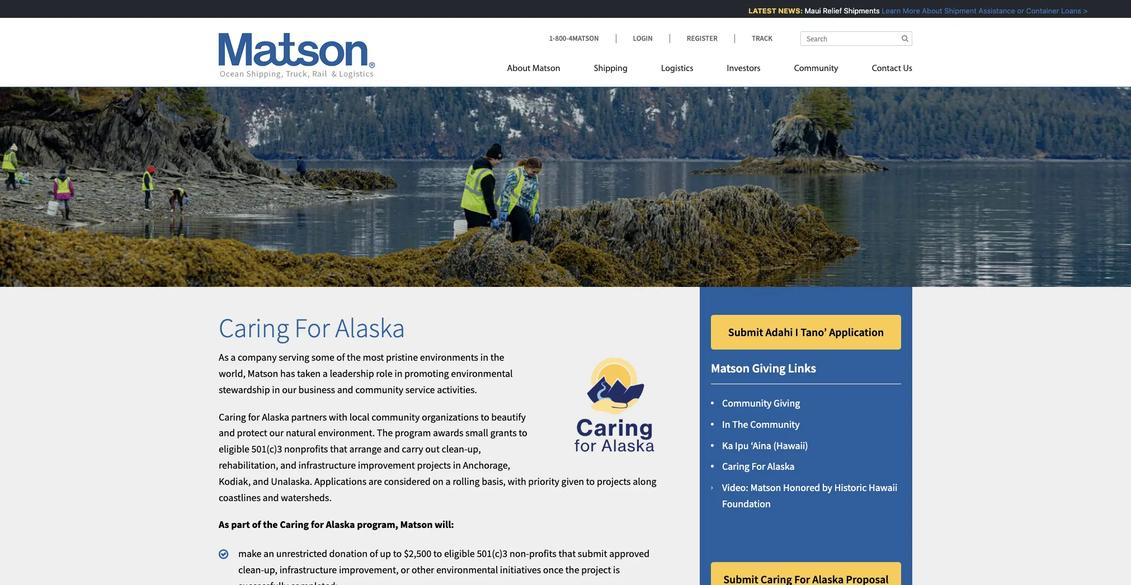Task type: locate. For each thing, give the bounding box(es) containing it.
logistics link
[[644, 59, 710, 82]]

1 horizontal spatial with
[[508, 475, 526, 488]]

for
[[248, 410, 260, 423], [311, 518, 324, 531]]

1 horizontal spatial the
[[732, 418, 748, 431]]

about matson link
[[507, 59, 577, 82]]

caring up company
[[219, 311, 289, 344]]

community down the "role" at the left of the page
[[355, 383, 403, 396]]

matson down submit
[[711, 360, 750, 376]]

caring inside caring for alaska partners with local community organizations to beautify and protect our natural environment. the program awards small grants to eligible 501(c)3 nonprofits that arrange and carry out clean-up, rehabilitation, and infrastructure improvement projects in anchorage, kodiak, and unalaska. applications are considered on a rolling basis, with priority given to projects along coastlines and watersheds.
[[219, 410, 246, 423]]

and
[[337, 383, 353, 396], [219, 426, 235, 439], [384, 443, 400, 455], [280, 459, 296, 472], [253, 475, 269, 488], [263, 491, 279, 504]]

small
[[465, 426, 488, 439]]

to right given
[[586, 475, 595, 488]]

infrastructure
[[298, 459, 356, 472], [280, 563, 337, 576]]

make an unrestricted donation of up to $2,500 to eligible 501(c)3 non-profits that submit approved clean-up, infrastructure improvement, or other environmental initiatives once the project is successfully completed;
[[238, 547, 650, 585]]

caring for alaska partners with local community organizations to beautify and protect our natural environment. the program awards small grants to eligible 501(c)3 nonprofits that arrange and carry out clean-up, rehabilitation, and infrastructure improvement projects in anchorage, kodiak, and unalaska. applications are considered on a rolling basis, with priority given to projects along coastlines and watersheds.
[[219, 410, 656, 504]]

1 vertical spatial or
[[401, 563, 410, 576]]

1 horizontal spatial up,
[[467, 443, 481, 455]]

1 vertical spatial clean-
[[238, 563, 264, 576]]

projects left 'along'
[[597, 475, 631, 488]]

community giving
[[722, 397, 800, 409]]

as up world,
[[219, 351, 229, 364]]

1 horizontal spatial 501(c)3
[[477, 547, 508, 560]]

2 vertical spatial a
[[446, 475, 451, 488]]

projects down out on the left bottom
[[417, 459, 451, 472]]

non-
[[510, 547, 529, 560]]

up,
[[467, 443, 481, 455], [264, 563, 277, 576]]

investors
[[727, 64, 761, 73]]

of
[[336, 351, 345, 364], [252, 518, 261, 531], [370, 547, 378, 560]]

that up once
[[559, 547, 576, 560]]

serving
[[279, 351, 309, 364]]

links
[[788, 360, 816, 376]]

alaska down (hawaii)
[[767, 460, 795, 473]]

login link
[[616, 34, 669, 43]]

community up in the community
[[722, 397, 772, 409]]

giving
[[752, 360, 786, 376], [774, 397, 800, 409]]

0 horizontal spatial a
[[231, 351, 236, 364]]

or left other
[[401, 563, 410, 576]]

of left up
[[370, 547, 378, 560]]

giving for matson
[[752, 360, 786, 376]]

1 vertical spatial that
[[559, 547, 576, 560]]

caring for alaska inside matson giving links section
[[722, 460, 795, 473]]

up, down small
[[467, 443, 481, 455]]

501(c)3 down the protect
[[251, 443, 282, 455]]

giving up the in the community link
[[774, 397, 800, 409]]

beautify
[[491, 410, 526, 423]]

or left container
[[1012, 6, 1019, 15]]

shipping
[[594, 64, 628, 73]]

a right on
[[446, 475, 451, 488]]

clean- down make
[[238, 563, 264, 576]]

1 vertical spatial for
[[311, 518, 324, 531]]

0 horizontal spatial projects
[[417, 459, 451, 472]]

1 horizontal spatial of
[[336, 351, 345, 364]]

2 horizontal spatial a
[[446, 475, 451, 488]]

as inside as a company serving some of the most pristine environments in the world, matson has taken a leadership role in promoting environmental stewardship in our business and community service activities.
[[219, 351, 229, 364]]

0 vertical spatial up,
[[467, 443, 481, 455]]

alaska up most
[[335, 311, 405, 344]]

top menu navigation
[[507, 59, 912, 82]]

'aina
[[751, 439, 771, 452]]

1 vertical spatial our
[[269, 426, 284, 439]]

0 horizontal spatial eligible
[[219, 443, 249, 455]]

the up the an
[[263, 518, 278, 531]]

about inside about matson link
[[507, 64, 530, 73]]

2 vertical spatial of
[[370, 547, 378, 560]]

latest news: maui relief shipments learn more about shipment assistance or container loans >
[[743, 6, 1082, 15]]

0 horizontal spatial the
[[377, 426, 393, 439]]

2 as from the top
[[219, 518, 229, 531]]

caring down watersheds.
[[280, 518, 309, 531]]

as a company serving some of the most pristine environments in the world, matson has taken a leadership role in promoting environmental stewardship in our business and community service activities.
[[219, 351, 513, 396]]

application
[[829, 325, 884, 339]]

maui
[[799, 6, 816, 15]]

ka
[[722, 439, 733, 452]]

infrastructure inside caring for alaska partners with local community organizations to beautify and protect our natural environment. the program awards small grants to eligible 501(c)3 nonprofits that arrange and carry out clean-up, rehabilitation, and infrastructure improvement projects in anchorage, kodiak, and unalaska. applications are considered on a rolling basis, with priority given to projects along coastlines and watersheds.
[[298, 459, 356, 472]]

$2,500
[[404, 547, 431, 560]]

and inside as a company serving some of the most pristine environments in the world, matson has taken a leadership role in promoting environmental stewardship in our business and community service activities.
[[337, 383, 353, 396]]

about
[[917, 6, 937, 15], [507, 64, 530, 73]]

0 horizontal spatial about
[[507, 64, 530, 73]]

alaska caring logo image
[[559, 350, 672, 462]]

>
[[1078, 6, 1082, 15]]

our left natural
[[269, 426, 284, 439]]

for up some
[[294, 311, 330, 344]]

environmental inside as a company serving some of the most pristine environments in the world, matson has taken a leadership role in promoting environmental stewardship in our business and community service activities.
[[451, 367, 513, 380]]

0 vertical spatial caring for alaska
[[219, 311, 405, 344]]

in
[[480, 351, 488, 364], [394, 367, 402, 380], [272, 383, 280, 396], [453, 459, 461, 472]]

learn
[[876, 6, 895, 15]]

of right some
[[336, 351, 345, 364]]

caring for alaska down 'aina
[[722, 460, 795, 473]]

matson down "1-"
[[532, 64, 560, 73]]

register link
[[669, 34, 734, 43]]

the
[[732, 418, 748, 431], [377, 426, 393, 439]]

1 horizontal spatial that
[[559, 547, 576, 560]]

community inside as a company serving some of the most pristine environments in the world, matson has taken a leadership role in promoting environmental stewardship in our business and community service activities.
[[355, 383, 403, 396]]

for down 'aina
[[752, 460, 765, 473]]

0 vertical spatial of
[[336, 351, 345, 364]]

1 horizontal spatial for
[[752, 460, 765, 473]]

partners
[[291, 410, 327, 423]]

giving for community
[[774, 397, 800, 409]]

the inside matson giving links section
[[732, 418, 748, 431]]

the right environments
[[490, 351, 504, 364]]

for inside caring for alaska partners with local community organizations to beautify and protect our natural environment. the program awards small grants to eligible 501(c)3 nonprofits that arrange and carry out clean-up, rehabilitation, and infrastructure improvement projects in anchorage, kodiak, and unalaska. applications are considered on a rolling basis, with priority given to projects along coastlines and watersheds.
[[248, 410, 260, 423]]

with right basis,
[[508, 475, 526, 488]]

0 vertical spatial infrastructure
[[298, 459, 356, 472]]

0 horizontal spatial for
[[248, 410, 260, 423]]

honored
[[783, 481, 820, 494]]

eligible inside make an unrestricted donation of up to $2,500 to eligible 501(c)3 non-profits that submit approved clean-up, infrastructure improvement, or other environmental initiatives once the project is successfully completed;
[[444, 547, 475, 560]]

service
[[405, 383, 435, 396]]

shipping link
[[577, 59, 644, 82]]

None search field
[[800, 31, 912, 46]]

1 vertical spatial eligible
[[444, 547, 475, 560]]

watersheds.
[[281, 491, 332, 504]]

caring up video:
[[722, 460, 750, 473]]

a inside caring for alaska partners with local community organizations to beautify and protect our natural environment. the program awards small grants to eligible 501(c)3 nonprofits that arrange and carry out clean-up, rehabilitation, and infrastructure improvement projects in anchorage, kodiak, and unalaska. applications are considered on a rolling basis, with priority given to projects along coastlines and watersheds.
[[446, 475, 451, 488]]

0 vertical spatial community
[[794, 64, 838, 73]]

video: matson honored by historic hawaii foundation link
[[722, 481, 898, 510]]

1 vertical spatial as
[[219, 518, 229, 531]]

1 horizontal spatial for
[[311, 518, 324, 531]]

are
[[369, 475, 382, 488]]

caring for alaska up some
[[219, 311, 405, 344]]

0 vertical spatial as
[[219, 351, 229, 364]]

0 vertical spatial community
[[355, 383, 403, 396]]

caring inside matson giving links section
[[722, 460, 750, 473]]

to right up
[[393, 547, 402, 560]]

0 vertical spatial eligible
[[219, 443, 249, 455]]

0 vertical spatial with
[[329, 410, 347, 423]]

search image
[[902, 35, 908, 42]]

about matson
[[507, 64, 560, 73]]

the right once
[[565, 563, 579, 576]]

community down search search field
[[794, 64, 838, 73]]

the up leadership
[[347, 351, 361, 364]]

to
[[481, 410, 489, 423], [519, 426, 527, 439], [586, 475, 595, 488], [393, 547, 402, 560], [433, 547, 442, 560]]

0 vertical spatial our
[[282, 383, 296, 396]]

to right $2,500
[[433, 547, 442, 560]]

0 vertical spatial clean-
[[442, 443, 467, 455]]

0 vertical spatial 501(c)3
[[251, 443, 282, 455]]

business
[[298, 383, 335, 396]]

of right part at bottom
[[252, 518, 261, 531]]

organizations
[[422, 410, 479, 423]]

matson inside video: matson honored by historic hawaii foundation
[[750, 481, 781, 494]]

community up ka ipu 'aina (hawaii)
[[750, 418, 800, 431]]

an
[[264, 547, 274, 560]]

0 horizontal spatial up,
[[264, 563, 277, 576]]

submit
[[728, 325, 763, 339]]

1 horizontal spatial a
[[323, 367, 328, 380]]

a up world,
[[231, 351, 236, 364]]

community inside top menu navigation
[[794, 64, 838, 73]]

in right environments
[[480, 351, 488, 364]]

0 vertical spatial for
[[294, 311, 330, 344]]

eligible down will:
[[444, 547, 475, 560]]

0 vertical spatial that
[[330, 443, 347, 455]]

0 vertical spatial or
[[1012, 6, 1019, 15]]

1 horizontal spatial caring for alaska
[[722, 460, 795, 473]]

0 horizontal spatial clean-
[[238, 563, 264, 576]]

in the community
[[722, 418, 800, 431]]

1 horizontal spatial about
[[917, 6, 937, 15]]

1 vertical spatial giving
[[774, 397, 800, 409]]

register
[[687, 34, 718, 43]]

1 horizontal spatial projects
[[597, 475, 631, 488]]

initiatives
[[500, 563, 541, 576]]

environmental right other
[[436, 563, 498, 576]]

1 vertical spatial community
[[722, 397, 772, 409]]

our inside as a company serving some of the most pristine environments in the world, matson has taken a leadership role in promoting environmental stewardship in our business and community service activities.
[[282, 383, 296, 396]]

as for as a company serving some of the most pristine environments in the world, matson has taken a leadership role in promoting environmental stewardship in our business and community service activities.
[[219, 351, 229, 364]]

community up program
[[372, 410, 420, 423]]

investors link
[[710, 59, 777, 82]]

carry
[[402, 443, 423, 455]]

1 vertical spatial caring for alaska
[[722, 460, 795, 473]]

1 vertical spatial for
[[752, 460, 765, 473]]

1 vertical spatial infrastructure
[[280, 563, 337, 576]]

matson giving links section
[[686, 287, 926, 585]]

to right grants
[[519, 426, 527, 439]]

for up the protect
[[248, 410, 260, 423]]

in right the "role" at the left of the page
[[394, 367, 402, 380]]

video: matson honored by historic hawaii foundation
[[722, 481, 898, 510]]

will:
[[435, 518, 454, 531]]

giving left links
[[752, 360, 786, 376]]

as part of the caring for alaska program, matson will:
[[219, 518, 454, 531]]

or inside make an unrestricted donation of up to $2,500 to eligible 501(c)3 non-profits that submit approved clean-up, infrastructure improvement, or other environmental initiatives once the project is successfully completed;
[[401, 563, 410, 576]]

1 vertical spatial up,
[[264, 563, 277, 576]]

1 vertical spatial with
[[508, 475, 526, 488]]

0 horizontal spatial caring for alaska
[[219, 311, 405, 344]]

501(c)3 left non-
[[477, 547, 508, 560]]

0 horizontal spatial with
[[329, 410, 347, 423]]

0 horizontal spatial that
[[330, 443, 347, 455]]

that
[[330, 443, 347, 455], [559, 547, 576, 560]]

1 vertical spatial of
[[252, 518, 261, 531]]

for down watersheds.
[[311, 518, 324, 531]]

matson
[[532, 64, 560, 73], [711, 360, 750, 376], [248, 367, 278, 380], [750, 481, 781, 494], [400, 518, 433, 531]]

or
[[1012, 6, 1019, 15], [401, 563, 410, 576]]

1 horizontal spatial clean-
[[442, 443, 467, 455]]

relief
[[818, 6, 837, 15]]

1 horizontal spatial eligible
[[444, 547, 475, 560]]

a down some
[[323, 367, 328, 380]]

1 as from the top
[[219, 351, 229, 364]]

caring up the protect
[[219, 410, 246, 423]]

(hawaii)
[[773, 439, 808, 452]]

501(c)3 inside caring for alaska partners with local community organizations to beautify and protect our natural environment. the program awards small grants to eligible 501(c)3 nonprofits that arrange and carry out clean-up, rehabilitation, and infrastructure improvement projects in anchorage, kodiak, and unalaska. applications are considered on a rolling basis, with priority given to projects along coastlines and watersheds.
[[251, 443, 282, 455]]

matson left will:
[[400, 518, 433, 531]]

0 vertical spatial giving
[[752, 360, 786, 376]]

our
[[282, 383, 296, 396], [269, 426, 284, 439]]

1 vertical spatial community
[[372, 410, 420, 423]]

environmental up activities.
[[451, 367, 513, 380]]

501(c)3 inside make an unrestricted donation of up to $2,500 to eligible 501(c)3 non-profits that submit approved clean-up, infrastructure improvement, or other environmental initiatives once the project is successfully completed;
[[477, 547, 508, 560]]

matson down company
[[248, 367, 278, 380]]

0 vertical spatial environmental
[[451, 367, 513, 380]]

and down leadership
[[337, 383, 353, 396]]

as left part at bottom
[[219, 518, 229, 531]]

2 vertical spatial community
[[750, 418, 800, 431]]

role
[[376, 367, 392, 380]]

community volunteers wearing bright yellow caring for alaska vests clean up the waterways using grabbers and buckets. image
[[0, 69, 1131, 287]]

the right in on the right bottom
[[732, 418, 748, 431]]

projects
[[417, 459, 451, 472], [597, 475, 631, 488]]

logistics
[[661, 64, 693, 73]]

our down has
[[282, 383, 296, 396]]

infrastructure up completed;
[[280, 563, 337, 576]]

in up rolling
[[453, 459, 461, 472]]

1 vertical spatial 501(c)3
[[477, 547, 508, 560]]

0 horizontal spatial 501(c)3
[[251, 443, 282, 455]]

our inside caring for alaska partners with local community organizations to beautify and protect our natural environment. the program awards small grants to eligible 501(c)3 nonprofits that arrange and carry out clean-up, rehabilitation, and infrastructure improvement projects in anchorage, kodiak, and unalaska. applications are considered on a rolling basis, with priority given to projects along coastlines and watersheds.
[[269, 426, 284, 439]]

caring
[[219, 311, 289, 344], [219, 410, 246, 423], [722, 460, 750, 473], [280, 518, 309, 531]]

the up arrange
[[377, 426, 393, 439]]

1 vertical spatial environmental
[[436, 563, 498, 576]]

0 vertical spatial for
[[248, 410, 260, 423]]

2 horizontal spatial of
[[370, 547, 378, 560]]

alaska inside caring for alaska partners with local community organizations to beautify and protect our natural environment. the program awards small grants to eligible 501(c)3 nonprofits that arrange and carry out clean-up, rehabilitation, and infrastructure improvement projects in anchorage, kodiak, and unalaska. applications are considered on a rolling basis, with priority given to projects along coastlines and watersheds.
[[262, 410, 289, 423]]

0 horizontal spatial or
[[401, 563, 410, 576]]

clean- down awards
[[442, 443, 467, 455]]

submit adahi i tano' application
[[728, 325, 884, 339]]

1 vertical spatial projects
[[597, 475, 631, 488]]

infrastructure up applications
[[298, 459, 356, 472]]

alaska up the protect
[[262, 410, 289, 423]]

video:
[[722, 481, 748, 494]]

1 vertical spatial about
[[507, 64, 530, 73]]

with
[[329, 410, 347, 423], [508, 475, 526, 488]]

matson down caring for alaska link
[[750, 481, 781, 494]]

with up environment.
[[329, 410, 347, 423]]

up, up successfully
[[264, 563, 277, 576]]

that down environment.
[[330, 443, 347, 455]]

leadership
[[330, 367, 374, 380]]

eligible up rehabilitation,
[[219, 443, 249, 455]]



Task type: describe. For each thing, give the bounding box(es) containing it.
of inside make an unrestricted donation of up to $2,500 to eligible 501(c)3 non-profits that submit approved clean-up, infrastructure improvement, or other environmental initiatives once the project is successfully completed;
[[370, 547, 378, 560]]

to up small
[[481, 410, 489, 423]]

taken
[[297, 367, 321, 380]]

community for community giving
[[722, 397, 772, 409]]

and up the improvement
[[384, 443, 400, 455]]

1-
[[549, 34, 555, 43]]

ipu
[[735, 439, 749, 452]]

shipment
[[939, 6, 971, 15]]

approved
[[609, 547, 650, 560]]

rehabilitation,
[[219, 459, 278, 472]]

up, inside make an unrestricted donation of up to $2,500 to eligible 501(c)3 non-profits that submit approved clean-up, infrastructure improvement, or other environmental initiatives once the project is successfully completed;
[[264, 563, 277, 576]]

once
[[543, 563, 563, 576]]

in
[[722, 418, 730, 431]]

protect
[[237, 426, 267, 439]]

applications
[[314, 475, 366, 488]]

community giving link
[[722, 397, 800, 409]]

0 vertical spatial about
[[917, 6, 937, 15]]

for inside matson giving links section
[[752, 460, 765, 473]]

along
[[633, 475, 656, 488]]

make
[[238, 547, 262, 560]]

0 horizontal spatial for
[[294, 311, 330, 344]]

on
[[433, 475, 444, 488]]

alaska inside matson giving links section
[[767, 460, 795, 473]]

world,
[[219, 367, 246, 380]]

Search search field
[[800, 31, 912, 46]]

ka ipu 'aina (hawaii)
[[722, 439, 808, 452]]

profits
[[529, 547, 557, 560]]

track
[[752, 34, 773, 43]]

up
[[380, 547, 391, 560]]

0 horizontal spatial of
[[252, 518, 261, 531]]

community for community
[[794, 64, 838, 73]]

activities.
[[437, 383, 477, 396]]

in right stewardship
[[272, 383, 280, 396]]

up, inside caring for alaska partners with local community organizations to beautify and protect our natural environment. the program awards small grants to eligible 501(c)3 nonprofits that arrange and carry out clean-up, rehabilitation, and infrastructure improvement projects in anchorage, kodiak, and unalaska. applications are considered on a rolling basis, with priority given to projects along coastlines and watersheds.
[[467, 443, 481, 455]]

unalaska.
[[271, 475, 312, 488]]

eligible inside caring for alaska partners with local community organizations to beautify and protect our natural environment. the program awards small grants to eligible 501(c)3 nonprofits that arrange and carry out clean-up, rehabilitation, and infrastructure improvement projects in anchorage, kodiak, and unalaska. applications are considered on a rolling basis, with priority given to projects along coastlines and watersheds.
[[219, 443, 249, 455]]

learn more about shipment assistance or container loans > link
[[876, 6, 1082, 15]]

clean- inside caring for alaska partners with local community organizations to beautify and protect our natural environment. the program awards small grants to eligible 501(c)3 nonprofits that arrange and carry out clean-up, rehabilitation, and infrastructure improvement projects in anchorage, kodiak, and unalaska. applications are considered on a rolling basis, with priority given to projects along coastlines and watersheds.
[[442, 443, 467, 455]]

and down rehabilitation,
[[253, 475, 269, 488]]

in inside caring for alaska partners with local community organizations to beautify and protect our natural environment. the program awards small grants to eligible 501(c)3 nonprofits that arrange and carry out clean-up, rehabilitation, and infrastructure improvement projects in anchorage, kodiak, and unalaska. applications are considered on a rolling basis, with priority given to projects along coastlines and watersheds.
[[453, 459, 461, 472]]

and left the protect
[[219, 426, 235, 439]]

considered
[[384, 475, 431, 488]]

1-800-4matson
[[549, 34, 599, 43]]

container
[[1021, 6, 1054, 15]]

community link
[[777, 59, 855, 82]]

of inside as a company serving some of the most pristine environments in the world, matson has taken a leadership role in promoting environmental stewardship in our business and community service activities.
[[336, 351, 345, 364]]

environments
[[420, 351, 478, 364]]

by
[[822, 481, 832, 494]]

1 vertical spatial a
[[323, 367, 328, 380]]

company
[[238, 351, 277, 364]]

blue matson logo with ocean, shipping, truck, rail and logistics written beneath it. image
[[219, 33, 375, 79]]

some
[[311, 351, 334, 364]]

coastlines
[[219, 491, 261, 504]]

that inside make an unrestricted donation of up to $2,500 to eligible 501(c)3 non-profits that submit approved clean-up, infrastructure improvement, or other environmental initiatives once the project is successfully completed;
[[559, 547, 576, 560]]

adahi
[[765, 325, 793, 339]]

infrastructure inside make an unrestricted donation of up to $2,500 to eligible 501(c)3 non-profits that submit approved clean-up, infrastructure improvement, or other environmental initiatives once the project is successfully completed;
[[280, 563, 337, 576]]

unrestricted
[[276, 547, 327, 560]]

that inside caring for alaska partners with local community organizations to beautify and protect our natural environment. the program awards small grants to eligible 501(c)3 nonprofits that arrange and carry out clean-up, rehabilitation, and infrastructure improvement projects in anchorage, kodiak, and unalaska. applications are considered on a rolling basis, with priority given to projects along coastlines and watersheds.
[[330, 443, 347, 455]]

clean- inside make an unrestricted donation of up to $2,500 to eligible 501(c)3 non-profits that submit approved clean-up, infrastructure improvement, or other environmental initiatives once the project is successfully completed;
[[238, 563, 264, 576]]

hawaii
[[869, 481, 898, 494]]

and up unalaska.
[[280, 459, 296, 472]]

and down unalaska.
[[263, 491, 279, 504]]

login
[[633, 34, 653, 43]]

part
[[231, 518, 250, 531]]

track link
[[734, 34, 773, 43]]

contact
[[872, 64, 901, 73]]

arrange
[[349, 443, 382, 455]]

800-
[[555, 34, 569, 43]]

program
[[395, 426, 431, 439]]

most
[[363, 351, 384, 364]]

awards
[[433, 426, 463, 439]]

loans
[[1056, 6, 1076, 15]]

alaska up donation
[[326, 518, 355, 531]]

project
[[581, 563, 611, 576]]

as for as part of the caring for alaska program, matson will:
[[219, 518, 229, 531]]

0 vertical spatial a
[[231, 351, 236, 364]]

kodiak,
[[219, 475, 251, 488]]

contact us
[[872, 64, 912, 73]]

matson inside as a company serving some of the most pristine environments in the world, matson has taken a leadership role in promoting environmental stewardship in our business and community service activities.
[[248, 367, 278, 380]]

shipments
[[839, 6, 874, 15]]

latest
[[743, 6, 771, 15]]

news:
[[773, 6, 797, 15]]

has
[[280, 367, 295, 380]]

submit adahi i tano' application link
[[711, 315, 901, 349]]

the inside make an unrestricted donation of up to $2,500 to eligible 501(c)3 non-profits that submit approved clean-up, infrastructure improvement, or other environmental initiatives once the project is successfully completed;
[[565, 563, 579, 576]]

other
[[412, 563, 434, 576]]

us
[[903, 64, 912, 73]]

natural
[[286, 426, 316, 439]]

program,
[[357, 518, 398, 531]]

environment.
[[318, 426, 375, 439]]

historic
[[834, 481, 867, 494]]

promoting
[[404, 367, 449, 380]]

matson inside top menu navigation
[[532, 64, 560, 73]]

1 horizontal spatial or
[[1012, 6, 1019, 15]]

nonprofits
[[284, 443, 328, 455]]

improvement,
[[339, 563, 399, 576]]

community inside caring for alaska partners with local community organizations to beautify and protect our natural environment. the program awards small grants to eligible 501(c)3 nonprofits that arrange and carry out clean-up, rehabilitation, and infrastructure improvement projects in anchorage, kodiak, and unalaska. applications are considered on a rolling basis, with priority given to projects along coastlines and watersheds.
[[372, 410, 420, 423]]

contact us link
[[855, 59, 912, 82]]

in the community link
[[722, 418, 800, 431]]

pristine
[[386, 351, 418, 364]]

the inside caring for alaska partners with local community organizations to beautify and protect our natural environment. the program awards small grants to eligible 501(c)3 nonprofits that arrange and carry out clean-up, rehabilitation, and infrastructure improvement projects in anchorage, kodiak, and unalaska. applications are considered on a rolling basis, with priority given to projects along coastlines and watersheds.
[[377, 426, 393, 439]]

ka ipu 'aina (hawaii) link
[[722, 439, 808, 452]]

is
[[613, 563, 620, 576]]

matson giving links
[[711, 360, 816, 376]]

environmental inside make an unrestricted donation of up to $2,500 to eligible 501(c)3 non-profits that submit approved clean-up, infrastructure improvement, or other environmental initiatives once the project is successfully completed;
[[436, 563, 498, 576]]

rolling
[[453, 475, 480, 488]]

priority
[[528, 475, 559, 488]]

1-800-4matson link
[[549, 34, 616, 43]]

completed;
[[290, 579, 338, 585]]

donation
[[329, 547, 368, 560]]

0 vertical spatial projects
[[417, 459, 451, 472]]



Task type: vqa. For each thing, say whether or not it's contained in the screenshot.
alaska link
no



